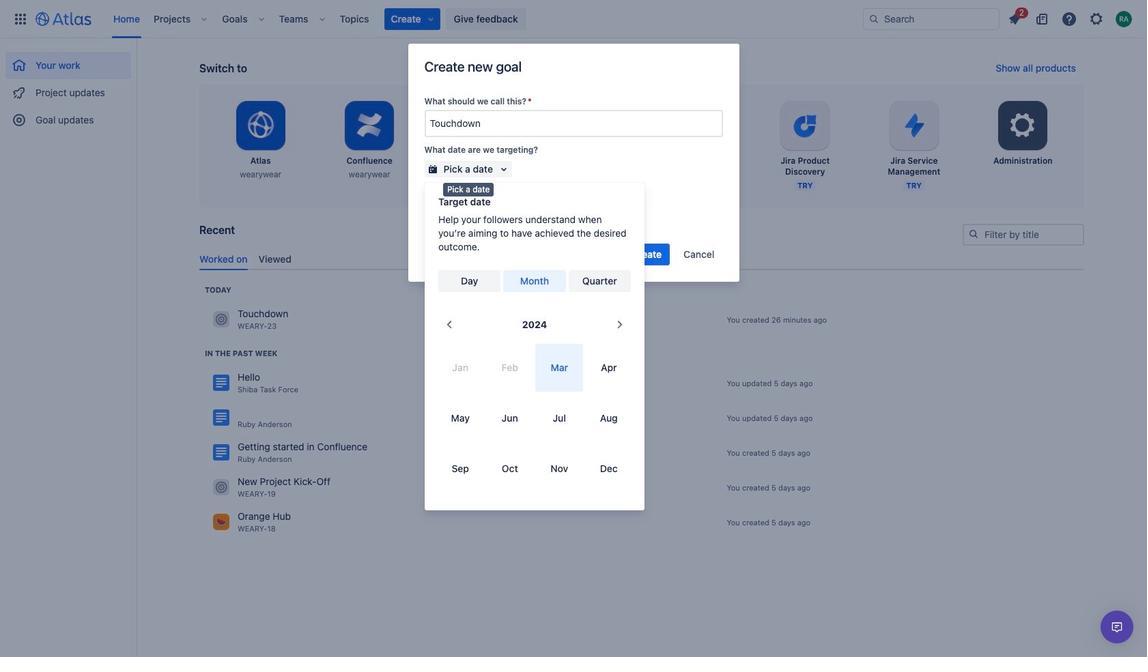 Task type: vqa. For each thing, say whether or not it's contained in the screenshot.
the Notifications icon
no



Task type: describe. For each thing, give the bounding box(es) containing it.
see next year image
[[612, 317, 628, 333]]

heading for first the townsquare image from the top of the page
[[205, 285, 231, 296]]

settings image
[[1007, 109, 1040, 142]]

open intercom messenger image
[[1109, 619, 1125, 636]]

search image
[[869, 13, 880, 24]]

Search field
[[863, 8, 1000, 30]]

1 confluence image from the top
[[213, 375, 229, 392]]



Task type: locate. For each thing, give the bounding box(es) containing it.
0 vertical spatial heading
[[205, 285, 231, 296]]

tab list
[[194, 248, 1090, 270]]

0 vertical spatial confluence image
[[213, 375, 229, 392]]

banner
[[0, 0, 1147, 38]]

confluence image up confluence image
[[213, 375, 229, 392]]

tooltip
[[443, 183, 494, 196]]

2 confluence image from the top
[[213, 445, 229, 461]]

None field
[[426, 111, 722, 136]]

1 vertical spatial heading
[[205, 348, 278, 359]]

heading
[[205, 285, 231, 296], [205, 348, 278, 359]]

confluence image
[[213, 375, 229, 392], [213, 445, 229, 461]]

heading for first confluence icon
[[205, 348, 278, 359]]

Filter by title field
[[964, 225, 1083, 244]]

search image
[[968, 229, 979, 240]]

help image
[[1061, 11, 1078, 27]]

1 heading from the top
[[205, 285, 231, 296]]

2 vertical spatial townsquare image
[[213, 514, 229, 531]]

1 vertical spatial confluence image
[[213, 445, 229, 461]]

3 townsquare image from the top
[[213, 514, 229, 531]]

townsquare image
[[213, 312, 229, 328], [213, 480, 229, 496], [213, 514, 229, 531]]

1 vertical spatial townsquare image
[[213, 480, 229, 496]]

confluence image down confluence image
[[213, 445, 229, 461]]

confluence image
[[213, 410, 229, 426]]

group
[[5, 38, 131, 138]]

top element
[[8, 0, 863, 38]]

None search field
[[863, 8, 1000, 30]]

0 vertical spatial townsquare image
[[213, 312, 229, 328]]

2 heading from the top
[[205, 348, 278, 359]]

1 townsquare image from the top
[[213, 312, 229, 328]]

see previous year image
[[441, 317, 458, 333]]

2 townsquare image from the top
[[213, 480, 229, 496]]



